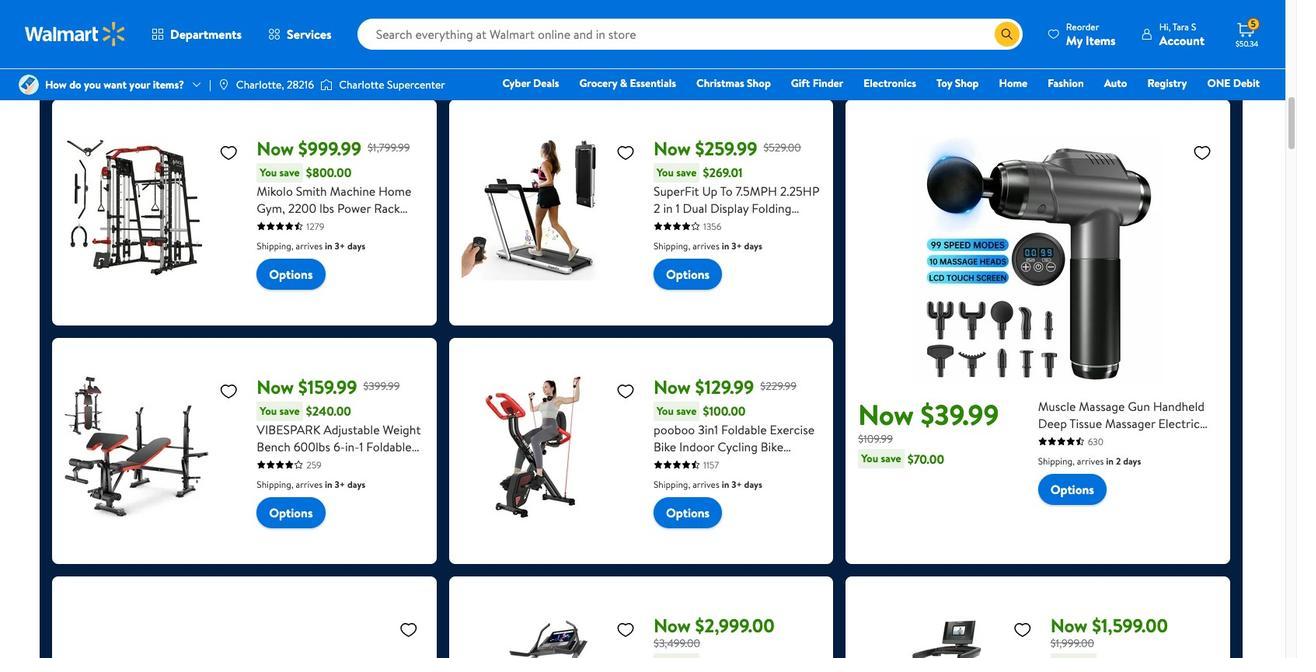 Task type: vqa. For each thing, say whether or not it's contained in the screenshot.
Now $999.99's You
yes



Task type: locate. For each thing, give the bounding box(es) containing it.
0 horizontal spatial exercise
[[325, 524, 370, 541]]

1 vertical spatial with
[[364, 455, 387, 472]]

0 vertical spatial display
[[711, 200, 749, 217]]

0 horizontal spatial  image
[[19, 75, 39, 95]]

hi, tara s account
[[1160, 20, 1205, 49]]

you for now $159.99
[[260, 403, 277, 419]]

shipping, arrives in 3+ days down 1356
[[654, 239, 763, 252]]

630
[[1088, 435, 1104, 448]]

gun
[[1128, 398, 1151, 415], [1180, 432, 1202, 449], [1074, 466, 1096, 483]]

foldable inside you save $240.00 vibespark adjustable weight bench 600lbs 6-in-1 foldable workout bench set with barbell rack & leg developer preacher curl rack, multi- function strength training bench press exercise equipment
[[366, 438, 412, 455]]

1 right 6-
[[359, 438, 363, 455]]

bike right cycling on the right of the page
[[761, 438, 784, 455]]

now inside "now $39.99 $109.99 you save $70.00"
[[859, 395, 914, 434]]

you inside you save $240.00 vibespark adjustable weight bench 600lbs 6-in-1 foldable workout bench set with barbell rack & leg developer preacher curl rack, multi- function strength training bench press exercise equipment
[[260, 403, 277, 419]]

save up mikolo
[[280, 165, 300, 180]]

3in1
[[698, 421, 719, 438]]

equipment
[[257, 541, 315, 558]]

with left cable
[[288, 217, 311, 234]]

1 up the w/app
[[676, 200, 680, 217]]

bike
[[654, 438, 677, 455], [761, 438, 784, 455], [765, 455, 788, 472]]

5 $50.34
[[1236, 17, 1259, 49]]

stiffness
[[1039, 483, 1085, 500]]

options link for now $259.99
[[654, 259, 723, 290]]

gun down "handheld"
[[1180, 432, 1202, 449]]

$1,999.00
[[1051, 636, 1095, 651]]

gift
[[791, 75, 810, 91]]

rack right power
[[374, 200, 400, 217]]

professional
[[1151, 449, 1216, 466]]

options link down the bar,
[[257, 259, 325, 290]]

1 horizontal spatial cage
[[352, 285, 380, 302]]

now inside "now $2,999.00 $3,499.00"
[[654, 612, 691, 639]]

options link down the fitness
[[654, 497, 723, 528]]

0 horizontal spatial training
[[307, 285, 349, 302]]

1 vertical spatial 2
[[654, 200, 661, 217]]

1 horizontal spatial shipping, arrives in 2 days
[[1039, 455, 1142, 468]]

adjustable
[[324, 421, 380, 438], [1092, 449, 1148, 466]]

weight inside you save $240.00 vibespark adjustable weight bench 600lbs 6-in-1 foldable workout bench set with barbell rack & leg developer preacher curl rack, multi- function strength training bench press exercise equipment
[[383, 421, 421, 438]]

exercise
[[770, 421, 815, 438], [325, 524, 370, 541]]

shipping, arrives in 3+ days for now $259.99
[[654, 239, 763, 252]]

shipping, arrives in 3+ days down 1279
[[257, 239, 366, 252]]

save up pooboo
[[677, 403, 697, 419]]

machine inside you save $269.01 superfit up to 7.5mph 2.25hp 2 in 1 dual display folding treadmill jogging machine w/app control dual display screen silver
[[750, 217, 796, 234]]

walmart image
[[25, 22, 126, 47]]

0 horizontal spatial weight
[[257, 234, 295, 251]]

1 vertical spatial and
[[1187, 466, 1206, 483]]

3+ for now $999.99
[[335, 239, 345, 252]]

$100.00
[[703, 403, 746, 420]]

barbell inside you save $240.00 vibespark adjustable weight bench 600lbs 6-in-1 foldable workout bench set with barbell rack & leg developer preacher curl rack, multi- function strength training bench press exercise equipment
[[257, 472, 295, 490]]

now up vibespark
[[257, 374, 294, 400]]

barbell left the bar,
[[257, 251, 295, 268]]

workout left 259
[[257, 455, 303, 472]]

1 horizontal spatial adjustable
[[1092, 449, 1148, 466]]

0 vertical spatial 1
[[676, 200, 680, 217]]

1 horizontal spatial exercise
[[770, 421, 815, 438]]

bike right stationary
[[765, 455, 788, 472]]

1157
[[704, 458, 719, 472]]

 image
[[19, 75, 39, 95], [320, 77, 333, 93], [218, 79, 230, 91]]

exercise down rack,
[[325, 524, 370, 541]]

0 vertical spatial adjustable
[[324, 421, 380, 438]]

gun left for
[[1074, 466, 1096, 483]]

home link
[[993, 75, 1035, 92]]

arrives down 1279
[[296, 239, 323, 252]]

2200
[[288, 200, 317, 217]]

1 vertical spatial barbell
[[257, 472, 295, 490]]

1 horizontal spatial dual
[[740, 234, 764, 251]]

cyber
[[503, 75, 531, 91]]

2 barbell from the top
[[257, 472, 295, 490]]

0 vertical spatial and
[[343, 251, 362, 268]]

arrives up 'search' search box
[[693, 0, 720, 14]]

attachments,
[[257, 268, 329, 285]]

save inside you save $240.00 vibespark adjustable weight bench 600lbs 6-in-1 foldable workout bench set with barbell rack & leg developer preacher curl rack, multi- function strength training bench press exercise equipment
[[280, 403, 300, 419]]

0 vertical spatial machine
[[330, 182, 376, 200]]

0 horizontal spatial foldable
[[366, 438, 412, 455]]

press
[[294, 524, 322, 541]]

1 horizontal spatial home
[[1000, 75, 1028, 91]]

1 horizontal spatial and
[[1187, 466, 1206, 483]]

rack inside you save $240.00 vibespark adjustable weight bench 600lbs 6-in-1 foldable workout bench set with barbell rack & leg developer preacher curl rack, multi- function strength training bench press exercise equipment
[[298, 472, 324, 490]]

0 horizontal spatial gun
[[1074, 466, 1096, 483]]

electronics
[[864, 75, 917, 91]]

arrives down 1356
[[693, 239, 720, 252]]

fashion link
[[1041, 75, 1091, 92]]

save up vibespark
[[280, 403, 300, 419]]

 image right the 28216
[[320, 77, 333, 93]]

gym
[[695, 472, 720, 490]]

gym,
[[257, 200, 285, 217]]

adjustable down $240.00
[[324, 421, 380, 438]]

1 horizontal spatial 1
[[676, 200, 680, 217]]

you inside "you save $100.00 pooboo 3in1 foldable exercise bike indoor cycling bike magnetic stationary bike fitness gym workout 300lb"
[[657, 403, 674, 419]]

strength down leg
[[307, 507, 354, 524]]

1 vertical spatial exercise
[[325, 524, 370, 541]]

& inside you save $240.00 vibespark adjustable weight bench 600lbs 6-in-1 foldable workout bench set with barbell rack & leg developer preacher curl rack, multi- function strength training bench press exercise equipment
[[327, 472, 335, 490]]

0 horizontal spatial adjustable
[[324, 421, 380, 438]]

landmine,
[[350, 234, 405, 251]]

1 vertical spatial &
[[327, 472, 335, 490]]

foldable inside "you save $100.00 pooboo 3in1 foldable exercise bike indoor cycling bike magnetic stationary bike fitness gym workout 300lb"
[[722, 421, 767, 438]]

exercise down $229.99
[[770, 421, 815, 438]]

gun up massaging
[[1128, 398, 1151, 415]]

you save $269.01 superfit up to 7.5mph 2.25hp 2 in 1 dual display folding treadmill jogging machine w/app control dual display screen silver
[[654, 164, 820, 268]]

training inside you save $800.00 mikolo smith machine home gym, 2200 lbs power rack cage with cable crossover, weight bar, 360° landmine, barbell holders and other attachments, total body strength training cage
[[307, 285, 349, 302]]

machine down $800.00
[[330, 182, 376, 200]]

you up vibespark
[[260, 403, 277, 419]]

2 up the w/app
[[654, 200, 661, 217]]

now inside "now $1,599.00 $1,999.00"
[[1051, 612, 1088, 639]]

0 horizontal spatial strength
[[257, 285, 304, 302]]

3+
[[1129, 0, 1139, 14], [335, 239, 345, 252], [732, 239, 742, 252], [335, 478, 345, 491], [732, 478, 742, 491]]

2 up the "walmart site-wide" search field on the top
[[732, 0, 737, 14]]

now for $1,599.00
[[1051, 612, 1088, 639]]

0 vertical spatial &
[[620, 75, 628, 91]]

tara
[[1173, 20, 1190, 33]]

treadmill
[[654, 217, 702, 234]]

barbell inside you save $800.00 mikolo smith machine home gym, 2200 lbs power rack cage with cable crossover, weight bar, 360° landmine, barbell holders and other attachments, total body strength training cage
[[257, 251, 295, 268]]

strength down the holders
[[257, 285, 304, 302]]

foldable down $100.00
[[722, 421, 767, 438]]

shipping, arrives in 2 days up 'search' search box
[[654, 0, 757, 14]]

0 horizontal spatial machine
[[330, 182, 376, 200]]

with inside you save $800.00 mikolo smith machine home gym, 2200 lbs power rack cage with cable crossover, weight bar, 360° landmine, barbell holders and other attachments, total body strength training cage
[[288, 217, 311, 234]]

now right add to favorites list, nordictrack x22i incline trainer and 30-day ifit family membership icon
[[654, 612, 691, 639]]

shop inside toy shop link
[[955, 75, 979, 91]]

0 horizontal spatial home
[[379, 182, 412, 200]]

shipping,
[[654, 0, 691, 14], [1051, 0, 1088, 14], [257, 239, 294, 252], [654, 239, 691, 252], [1039, 455, 1075, 468], [257, 478, 294, 491], [654, 478, 691, 491]]

shop inside the christmas shop link
[[747, 75, 771, 91]]

0 vertical spatial strength
[[257, 285, 304, 302]]

cage down 'other'
[[352, 285, 380, 302]]

charlotte supercenter
[[339, 77, 445, 92]]

1 inside you save $240.00 vibespark adjustable weight bench 600lbs 6-in-1 foldable workout bench set with barbell rack & leg developer preacher curl rack, multi- function strength training bench press exercise equipment
[[359, 438, 363, 455]]

options link up equipment
[[257, 497, 325, 528]]

in
[[722, 0, 730, 14], [1119, 0, 1127, 14], [664, 200, 673, 217], [325, 239, 333, 252], [722, 239, 730, 252], [1107, 455, 1114, 468], [325, 478, 333, 491], [722, 478, 730, 491]]

rack inside you save $800.00 mikolo smith machine home gym, 2200 lbs power rack cage with cable crossover, weight bar, 360° landmine, barbell holders and other attachments, total body strength training cage
[[374, 200, 400, 217]]

cage
[[257, 217, 285, 234], [352, 285, 380, 302]]

1 vertical spatial dual
[[740, 234, 764, 251]]

adjustable inside you save $240.00 vibespark adjustable weight bench 600lbs 6-in-1 foldable workout bench set with barbell rack & leg developer preacher curl rack, multi- function strength training bench press exercise equipment
[[324, 421, 380, 438]]

bench
[[257, 438, 291, 455], [306, 455, 340, 472], [257, 524, 291, 541]]

0 vertical spatial dual
[[683, 200, 708, 217]]

now right add to favorites list, nordictrack commercial 1250 treadmill and 30-day ifit family membership icon
[[1051, 612, 1088, 639]]

and left 'other'
[[343, 251, 362, 268]]

options down the w/app
[[666, 266, 710, 283]]

0 horizontal spatial shipping, arrives in 2 days
[[654, 0, 757, 14]]

0 vertical spatial shipping, arrives in 2 days
[[654, 0, 757, 14]]

0 vertical spatial weight
[[257, 234, 295, 251]]

and down the electric
[[1187, 466, 1206, 483]]

0 horizontal spatial 1
[[359, 438, 363, 455]]

2 right for
[[1117, 455, 1122, 468]]

0 horizontal spatial and
[[343, 251, 362, 268]]

0 horizontal spatial shop
[[747, 75, 771, 91]]

1 for $259.99
[[676, 200, 680, 217]]

you up pooboo
[[657, 403, 674, 419]]

options for now $159.99
[[269, 504, 313, 521]]

now up pooboo
[[654, 374, 691, 400]]

shipping, down magnetic
[[654, 478, 691, 491]]

finder
[[813, 75, 844, 91]]

auto
[[1105, 75, 1128, 91]]

weight down $399.99 on the bottom
[[383, 421, 421, 438]]

0 vertical spatial exercise
[[770, 421, 815, 438]]

shipping, arrives in 2 days
[[654, 0, 757, 14], [1039, 455, 1142, 468]]

2 horizontal spatial  image
[[320, 77, 333, 93]]

now
[[257, 135, 294, 161], [654, 135, 691, 161], [257, 374, 294, 400], [654, 374, 691, 400], [859, 395, 914, 434], [654, 612, 691, 639], [1051, 612, 1088, 639]]

hi,
[[1160, 20, 1171, 33]]

1 horizontal spatial workout
[[723, 472, 770, 490]]

1 vertical spatial weight
[[383, 421, 421, 438]]

add to favorites list, pooboo 3in1 foldable exercise bike indoor cycling bike magnetic stationary bike fitness gym workout 300lb image
[[617, 381, 635, 401]]

1 vertical spatial adjustable
[[1092, 449, 1148, 466]]

1 shop from the left
[[747, 75, 771, 91]]

display down folding
[[767, 234, 806, 251]]

1 horizontal spatial  image
[[218, 79, 230, 91]]

1 vertical spatial strength
[[307, 507, 354, 524]]

now up "$70.00"
[[859, 395, 914, 434]]

1 vertical spatial 1
[[359, 438, 363, 455]]

0 horizontal spatial dual
[[683, 200, 708, 217]]

function
[[257, 507, 304, 524]]

workout down cycling on the right of the page
[[723, 472, 770, 490]]

0 horizontal spatial 2
[[654, 200, 661, 217]]

weight inside you save $800.00 mikolo smith machine home gym, 2200 lbs power rack cage with cable crossover, weight bar, 360° landmine, barbell holders and other attachments, total body strength training cage
[[257, 234, 295, 251]]

0 horizontal spatial display
[[711, 200, 749, 217]]

save for $159.99
[[280, 403, 300, 419]]

save up 'superfit'
[[677, 165, 697, 180]]

barbell
[[257, 251, 295, 268], [257, 472, 295, 490]]

2.25hp
[[781, 182, 820, 200]]

departments button
[[138, 16, 255, 53]]

options down the fitness
[[666, 504, 710, 521]]

 image left how
[[19, 75, 39, 95]]

0 vertical spatial rack
[[374, 200, 400, 217]]

0 vertical spatial training
[[307, 285, 349, 302]]

now $999.99 $1,799.99
[[257, 135, 410, 161]]

1 barbell from the top
[[257, 251, 295, 268]]

arrives
[[693, 0, 720, 14], [1090, 0, 1117, 14], [296, 239, 323, 252], [693, 239, 720, 252], [1078, 455, 1105, 468], [296, 478, 323, 491], [693, 478, 720, 491]]

6-
[[333, 438, 345, 455]]

foldable up developer
[[366, 438, 412, 455]]

0 vertical spatial barbell
[[257, 251, 295, 268]]

1 horizontal spatial training
[[357, 507, 399, 524]]

1 horizontal spatial gun
[[1128, 398, 1151, 415]]

 image for charlotte, 28216
[[218, 79, 230, 91]]

 image for how do you want your items?
[[19, 75, 39, 95]]

0 vertical spatial home
[[1000, 75, 1028, 91]]

save inside you save $269.01 superfit up to 7.5mph 2.25hp 2 in 1 dual display folding treadmill jogging machine w/app control dual display screen silver
[[677, 165, 697, 180]]

1 horizontal spatial strength
[[307, 507, 354, 524]]

3+ for now $259.99
[[732, 239, 742, 252]]

$529.00
[[764, 140, 802, 155]]

shipping, arrives in 3+ days down the 1157
[[654, 478, 763, 491]]

pooboo
[[654, 421, 695, 438]]

foldable
[[722, 421, 767, 438], [366, 438, 412, 455]]

1 horizontal spatial with
[[364, 455, 387, 472]]

strength inside you save $800.00 mikolo smith machine home gym, 2200 lbs power rack cage with cable crossover, weight bar, 360° landmine, barbell holders and other attachments, total body strength training cage
[[257, 285, 304, 302]]

options link down the w/app
[[654, 259, 723, 290]]

you save $240.00 vibespark adjustable weight bench 600lbs 6-in-1 foldable workout bench set with barbell rack & leg developer preacher curl rack, multi- function strength training bench press exercise equipment
[[257, 403, 421, 558]]

vibespark
[[257, 421, 321, 438]]

you up 'superfit'
[[657, 165, 674, 180]]

0 horizontal spatial workout
[[257, 455, 303, 472]]

 image right | at left
[[218, 79, 230, 91]]

1 vertical spatial machine
[[750, 217, 796, 234]]

2 shop from the left
[[955, 75, 979, 91]]

1 inside you save $269.01 superfit up to 7.5mph 2.25hp 2 in 1 dual display folding treadmill jogging machine w/app control dual display screen silver
[[676, 200, 680, 217]]

add to favorites list, nordictrack commercial 1250 treadmill and 30-day ifit family membership image
[[1014, 620, 1032, 640]]

bench left set at left
[[306, 455, 340, 472]]

& left leg
[[327, 472, 335, 490]]

1 vertical spatial muscle
[[1146, 466, 1184, 483]]

curl
[[308, 490, 331, 507]]

with right set at left
[[364, 455, 387, 472]]

shipping, up function
[[257, 478, 294, 491]]

1 vertical spatial training
[[357, 507, 399, 524]]

1356
[[704, 220, 722, 233]]

christmas shop link
[[690, 75, 778, 92]]

gift finder
[[791, 75, 844, 91]]

$259.99
[[696, 135, 758, 161]]

home up crossover,
[[379, 182, 412, 200]]

save inside you save $800.00 mikolo smith machine home gym, 2200 lbs power rack cage with cable crossover, weight bar, 360° landmine, barbell holders and other attachments, total body strength training cage
[[280, 165, 300, 180]]

options up press
[[269, 504, 313, 521]]

1 horizontal spatial &
[[620, 75, 628, 91]]

1 horizontal spatial machine
[[750, 217, 796, 234]]

0 vertical spatial with
[[288, 217, 311, 234]]

toy shop link
[[930, 75, 986, 92]]

dual up 1356
[[683, 200, 708, 217]]

& right 'grocery'
[[620, 75, 628, 91]]

adjustable inside muscle massage gun handheld deep tissue massager electric quiet portable massaging gun 99 speed adjustable professional fascia gun for sore muscle and stiffness
[[1092, 449, 1148, 466]]

options for now $999.99
[[269, 266, 313, 283]]

you for now $129.99
[[657, 403, 674, 419]]

0 vertical spatial 2
[[732, 0, 737, 14]]

now for $259.99
[[654, 135, 691, 161]]

you down $109.99
[[862, 451, 879, 467]]

tissue
[[1070, 415, 1103, 432]]

cage down mikolo
[[257, 217, 285, 234]]

1 horizontal spatial rack
[[374, 200, 400, 217]]

strength
[[257, 285, 304, 302], [307, 507, 354, 524]]

you save $800.00 mikolo smith machine home gym, 2200 lbs power rack cage with cable crossover, weight bar, 360° landmine, barbell holders and other attachments, total body strength training cage
[[257, 164, 412, 302]]

save inside "you save $100.00 pooboo 3in1 foldable exercise bike indoor cycling bike magnetic stationary bike fitness gym workout 300lb"
[[677, 403, 697, 419]]

and inside you save $800.00 mikolo smith machine home gym, 2200 lbs power rack cage with cable crossover, weight bar, 360° landmine, barbell holders and other attachments, total body strength training cage
[[343, 251, 362, 268]]

training down the holders
[[307, 285, 349, 302]]

muscle up quiet
[[1039, 398, 1077, 415]]

dual
[[683, 200, 708, 217], [740, 234, 764, 251]]

1 horizontal spatial foldable
[[722, 421, 767, 438]]

options down the bar,
[[269, 266, 313, 283]]

1 horizontal spatial shop
[[955, 75, 979, 91]]

jogging
[[705, 217, 747, 234]]

workout inside you save $240.00 vibespark adjustable weight bench 600lbs 6-in-1 foldable workout bench set with barbell rack & leg developer preacher curl rack, multi- function strength training bench press exercise equipment
[[257, 455, 303, 472]]

1 vertical spatial gun
[[1180, 432, 1202, 449]]

shipping, arrives in 2 days down 630
[[1039, 455, 1142, 468]]

2 horizontal spatial 2
[[1117, 455, 1122, 468]]

1 vertical spatial rack
[[298, 472, 324, 490]]

1 horizontal spatial weight
[[383, 421, 421, 438]]

training down developer
[[357, 507, 399, 524]]

1 vertical spatial shipping, arrives in 2 days
[[1039, 455, 1142, 468]]

0 horizontal spatial &
[[327, 472, 335, 490]]

cyber deals
[[503, 75, 559, 91]]

shop for toy shop
[[955, 75, 979, 91]]

add to favorites list, fitrx 2-in-1 smartbell gym, interchangeable adjustable dumbbells and barbell weight set, 100lbs. image
[[399, 620, 418, 640]]

options link for now $999.99
[[257, 259, 325, 290]]

shop right toy
[[955, 75, 979, 91]]

5
[[1251, 17, 1257, 30]]

0 vertical spatial muscle
[[1039, 398, 1077, 415]]

shop right christmas on the top right of page
[[747, 75, 771, 91]]

adjustable down 630
[[1092, 449, 1148, 466]]

display up 1356
[[711, 200, 749, 217]]

1 for $159.99
[[359, 438, 363, 455]]

1 vertical spatial home
[[379, 182, 412, 200]]

you inside you save $269.01 superfit up to 7.5mph 2.25hp 2 in 1 dual display folding treadmill jogging machine w/app control dual display screen silver
[[657, 165, 674, 180]]

0 horizontal spatial with
[[288, 217, 311, 234]]

shipping, arrives in 3+ days up reorder
[[1051, 0, 1160, 14]]

and
[[343, 251, 362, 268], [1187, 466, 1206, 483]]

$109.99
[[859, 431, 894, 447]]

mikolo
[[257, 182, 293, 200]]

bench left 600lbs
[[257, 438, 291, 455]]

1 vertical spatial display
[[767, 234, 806, 251]]

training inside you save $240.00 vibespark adjustable weight bench 600lbs 6-in-1 foldable workout bench set with barbell rack & leg developer preacher curl rack, multi- function strength training bench press exercise equipment
[[357, 507, 399, 524]]

0 horizontal spatial rack
[[298, 472, 324, 490]]

you up mikolo
[[260, 165, 277, 180]]

machine down 7.5mph
[[750, 217, 796, 234]]

save down $109.99
[[881, 451, 902, 467]]

with
[[288, 217, 311, 234], [364, 455, 387, 472]]

2 vertical spatial gun
[[1074, 466, 1096, 483]]

1 horizontal spatial muscle
[[1146, 466, 1184, 483]]

reorder my items
[[1067, 20, 1116, 49]]

with inside you save $240.00 vibespark adjustable weight bench 600lbs 6-in-1 foldable workout bench set with barbell rack & leg developer preacher curl rack, multi- function strength training bench press exercise equipment
[[364, 455, 387, 472]]

weight left the bar,
[[257, 234, 295, 251]]

barbell up function
[[257, 472, 295, 490]]

muscle right sore
[[1146, 466, 1184, 483]]

rack down 259
[[298, 472, 324, 490]]

shipping, up reorder
[[1051, 0, 1088, 14]]

0 horizontal spatial cage
[[257, 217, 285, 234]]

debit
[[1234, 75, 1260, 91]]

add to favorites list, nordictrack x22i incline trainer and 30-day ifit family membership image
[[617, 620, 635, 640]]

3+ for now $159.99
[[335, 478, 345, 491]]

holders
[[298, 251, 340, 268]]

you inside you save $800.00 mikolo smith machine home gym, 2200 lbs power rack cage with cable crossover, weight bar, 360° landmine, barbell holders and other attachments, total body strength training cage
[[260, 165, 277, 180]]



Task type: describe. For each thing, give the bounding box(es) containing it.
shop for christmas shop
[[747, 75, 771, 91]]

body
[[361, 268, 388, 285]]

want
[[104, 77, 127, 92]]

$129.99
[[696, 374, 755, 400]]

$70.00
[[908, 451, 945, 468]]

walmart+
[[1214, 97, 1260, 113]]

you save $100.00 pooboo 3in1 foldable exercise bike indoor cycling bike magnetic stationary bike fitness gym workout 300lb
[[654, 403, 815, 490]]

for
[[1099, 466, 1115, 483]]

save for $999.99
[[280, 165, 300, 180]]

total
[[332, 268, 358, 285]]

options link up fashion link
[[1051, 20, 1120, 51]]

exercise inside you save $240.00 vibespark adjustable weight bench 600lbs 6-in-1 foldable workout bench set with barbell rack & leg developer preacher curl rack, multi- function strength training bench press exercise equipment
[[325, 524, 370, 541]]

$1,799.99
[[368, 140, 410, 155]]

$800.00
[[306, 164, 352, 181]]

in inside you save $269.01 superfit up to 7.5mph 2.25hp 2 in 1 dual display folding treadmill jogging machine w/app control dual display screen silver
[[664, 200, 673, 217]]

speed
[[1055, 449, 1089, 466]]

up
[[703, 182, 718, 200]]

muscle massage gun handheld deep tissue massager electric quiet portable massaging gun 99 speed adjustable professional fascia gun for sore muscle and stiffness
[[1039, 398, 1216, 500]]

and inside muscle massage gun handheld deep tissue massager electric quiet portable massaging gun 99 speed adjustable professional fascia gun for sore muscle and stiffness
[[1187, 466, 1206, 483]]

christmas
[[697, 75, 745, 91]]

600lbs
[[294, 438, 331, 455]]

arrives down 630
[[1078, 455, 1105, 468]]

set
[[343, 455, 361, 472]]

$1,599.00
[[1093, 612, 1169, 639]]

300lb
[[772, 472, 804, 490]]

shipping, down treadmill
[[654, 239, 691, 252]]

options up fashion link
[[1063, 27, 1107, 44]]

toy shop
[[937, 75, 979, 91]]

massage
[[1080, 398, 1125, 415]]

s
[[1192, 20, 1197, 33]]

you for now $999.99
[[260, 165, 277, 180]]

fashion
[[1048, 75, 1084, 91]]

grocery & essentials link
[[573, 75, 683, 92]]

silver
[[694, 251, 724, 268]]

28216
[[287, 77, 314, 92]]

shipping, arrives in 3+ days for now $129.99
[[654, 478, 763, 491]]

options for now $129.99
[[666, 504, 710, 521]]

0 horizontal spatial muscle
[[1039, 398, 1077, 415]]

essentials
[[630, 75, 677, 91]]

options link for now $129.99
[[654, 497, 723, 528]]

one debit link
[[1201, 75, 1267, 92]]

superfit
[[654, 182, 700, 200]]

lbs
[[320, 200, 334, 217]]

now $1,599.00 $1,999.00
[[1051, 612, 1169, 651]]

crossover,
[[348, 217, 405, 234]]

3+ for now $129.99
[[732, 478, 742, 491]]

sore
[[1118, 466, 1143, 483]]

w/app
[[654, 234, 692, 251]]

& inside grocery & essentials link
[[620, 75, 628, 91]]

360°
[[322, 234, 347, 251]]

now for $2,999.00
[[654, 612, 691, 639]]

save inside "now $39.99 $109.99 you save $70.00"
[[881, 451, 902, 467]]

handheld
[[1154, 398, 1205, 415]]

reorder
[[1067, 20, 1100, 33]]

$240.00
[[306, 403, 351, 420]]

you
[[84, 77, 101, 92]]

account
[[1160, 31, 1205, 49]]

massager
[[1106, 415, 1156, 432]]

add to favorites list, mikolo smith machine home gym, 2200 lbs power rack cage with cable crossover, weight bar, 360° landmine, barbell holders and other attachments, total body strength training cage image
[[220, 143, 238, 162]]

|
[[209, 77, 211, 92]]

7.5mph
[[736, 182, 778, 200]]

my
[[1067, 31, 1083, 49]]

options down speed
[[1051, 481, 1095, 498]]

$159.99
[[298, 374, 357, 400]]

preacher
[[257, 490, 305, 507]]

charlotte
[[339, 77, 385, 92]]

workout inside "you save $100.00 pooboo 3in1 foldable exercise bike indoor cycling bike magnetic stationary bike fitness gym workout 300lb"
[[723, 472, 770, 490]]

services
[[287, 26, 332, 43]]

shipping, down quiet
[[1039, 455, 1075, 468]]

0 vertical spatial cage
[[257, 217, 285, 234]]

$50.34
[[1236, 38, 1259, 49]]

now for $39.99
[[859, 395, 914, 434]]

2 inside you save $269.01 superfit up to 7.5mph 2.25hp 2 in 1 dual display folding treadmill jogging machine w/app control dual display screen silver
[[654, 200, 661, 217]]

shipping, left the bar,
[[257, 239, 294, 252]]

control
[[695, 234, 737, 251]]

now for $129.99
[[654, 374, 691, 400]]

arrives down the 1157
[[693, 478, 720, 491]]

now for $159.99
[[257, 374, 294, 400]]

grocery & essentials
[[580, 75, 677, 91]]

one debit walmart+
[[1208, 75, 1260, 113]]

registry link
[[1141, 75, 1195, 92]]

indoor
[[680, 438, 715, 455]]

shipping, up the "walmart site-wide" search field on the top
[[654, 0, 691, 14]]

bench left press
[[257, 524, 291, 541]]

you inside "now $39.99 $109.99 you save $70.00"
[[862, 451, 879, 467]]

arrives up reorder
[[1090, 0, 1117, 14]]

2 vertical spatial 2
[[1117, 455, 1122, 468]]

0 vertical spatial gun
[[1128, 398, 1151, 415]]

you for now $259.99
[[657, 165, 674, 180]]

1 vertical spatial cage
[[352, 285, 380, 302]]

stationary
[[707, 455, 762, 472]]

$269.01
[[703, 164, 743, 181]]

save for $129.99
[[677, 403, 697, 419]]

departments
[[170, 26, 242, 43]]

home inside you save $800.00 mikolo smith machine home gym, 2200 lbs power rack cage with cable crossover, weight bar, 360° landmine, barbell holders and other attachments, total body strength training cage
[[379, 182, 412, 200]]

add to favorites list, vibespark adjustable weight bench 600lbs 6-in-1 foldable workout bench set with barbell rack & leg developer preacher curl rack, multi-function strength training bench press exercise equipment image
[[220, 381, 238, 401]]

charlotte, 28216
[[236, 77, 314, 92]]

gift finder link
[[784, 75, 851, 92]]

1 horizontal spatial display
[[767, 234, 806, 251]]

your
[[129, 77, 150, 92]]

search icon image
[[1001, 28, 1014, 40]]

strength inside you save $240.00 vibespark adjustable weight bench 600lbs 6-in-1 foldable workout bench set with barbell rack & leg developer preacher curl rack, multi- function strength training bench press exercise equipment
[[307, 507, 354, 524]]

add to favorites list, superfit up to 7.5mph 2.25hp 2 in 1 dual display folding treadmill jogging machine w/app control dual display screen silver image
[[617, 143, 635, 162]]

walmart+ link
[[1207, 96, 1267, 114]]

shipping, arrives in 3+ days for now $999.99
[[257, 239, 366, 252]]

exercise inside "you save $100.00 pooboo 3in1 foldable exercise bike indoor cycling bike magnetic stationary bike fitness gym workout 300lb"
[[770, 421, 815, 438]]

christmas shop
[[697, 75, 771, 91]]

259
[[307, 458, 322, 472]]

do
[[69, 77, 81, 92]]

folding
[[752, 200, 792, 217]]

services button
[[255, 16, 345, 53]]

developer
[[360, 472, 416, 490]]

options link for now $159.99
[[257, 497, 325, 528]]

options link down speed
[[1039, 474, 1107, 505]]

$39.99
[[921, 395, 999, 434]]

Walmart Site-Wide search field
[[357, 19, 1023, 50]]

smith
[[296, 182, 327, 200]]

bike left indoor
[[654, 438, 677, 455]]

deals
[[533, 75, 559, 91]]

arrives down 259
[[296, 478, 323, 491]]

now $129.99 $229.99
[[654, 374, 797, 400]]

add to favorites list, muscle massage gun handheld deep tissue massager electric quiet portable massaging gun 99 speed adjustable professional fascia gun for sore muscle and stiffness image
[[1194, 143, 1212, 162]]

2 horizontal spatial gun
[[1180, 432, 1202, 449]]

now $39.99 $109.99 you save $70.00
[[859, 395, 999, 468]]

electronics link
[[857, 75, 924, 92]]

deep
[[1039, 415, 1068, 432]]

magnetic
[[654, 455, 704, 472]]

1 horizontal spatial 2
[[732, 0, 737, 14]]

bar,
[[298, 234, 319, 251]]

now for $999.99
[[257, 135, 294, 161]]

leg
[[338, 472, 357, 490]]

save for $259.99
[[677, 165, 697, 180]]

shipping, arrives in 3+ days for now $159.99
[[257, 478, 366, 491]]

options for now $259.99
[[666, 266, 710, 283]]

machine inside you save $800.00 mikolo smith machine home gym, 2200 lbs power rack cage with cable crossover, weight bar, 360° landmine, barbell holders and other attachments, total body strength training cage
[[330, 182, 376, 200]]

 image for charlotte supercenter
[[320, 77, 333, 93]]

Search search field
[[357, 19, 1023, 50]]

supercenter
[[387, 77, 445, 92]]



